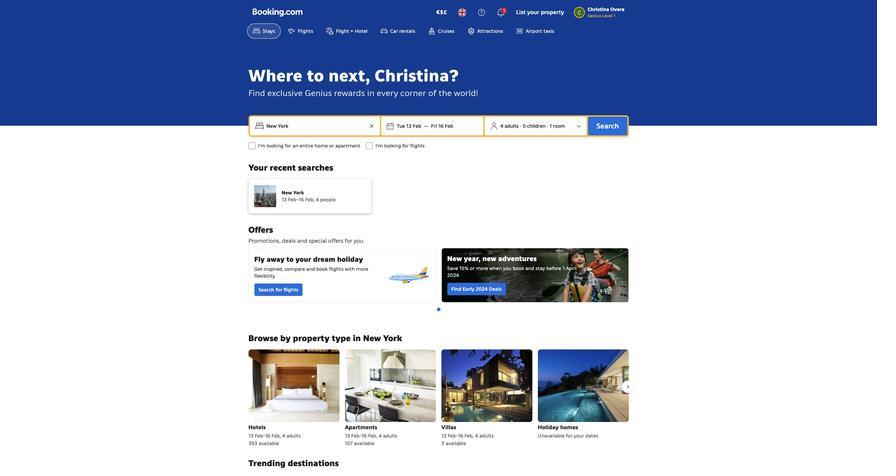 Task type: describe. For each thing, give the bounding box(es) containing it.
by
[[280, 333, 291, 344]]

i'm
[[258, 143, 265, 149]]

flight + hotel link
[[320, 24, 373, 39]]

flight
[[336, 28, 349, 34]]

save
[[447, 266, 458, 272]]

an
[[293, 143, 299, 149]]

progress bar inside main content
[[437, 308, 440, 312]]

york inside main content
[[383, 333, 402, 344]]

apartment
[[335, 143, 360, 149]]

1 button
[[493, 4, 509, 21]]

exclusive
[[267, 88, 303, 99]]

looking for i'm
[[384, 143, 401, 149]]

compare
[[285, 266, 305, 273]]

villas
[[441, 424, 456, 432]]

your inside fly away to your dream holiday get inspired, compare and book flights with more flexibility
[[296, 255, 311, 264]]

new for year,
[[447, 255, 462, 264]]

car rentals link
[[375, 24, 421, 39]]

hotel
[[355, 28, 367, 34]]

16 for hotels
[[265, 433, 270, 440]]

find inside main content
[[451, 286, 461, 293]]

2024 inside new year, new adventures save 15% or more when you book and stay before 1 april 2024
[[447, 273, 459, 279]]

fri 16 feb button
[[428, 120, 456, 132]]

christina?
[[375, 65, 459, 86]]

browse
[[248, 333, 278, 344]]

cruises
[[438, 28, 455, 34]]

property for your
[[541, 9, 564, 16]]

overa
[[611, 6, 625, 12]]

adults for villas
[[480, 433, 494, 440]]

and inside new year, new adventures save 15% or more when you book and stay before 1 april 2024
[[526, 266, 534, 272]]

4 for apartments
[[379, 433, 382, 440]]

homes
[[560, 424, 578, 432]]

fly away to your dream holiday get inspired, compare and book flights with more flexibility
[[254, 255, 368, 279]]

corner
[[400, 88, 426, 99]]

next,
[[329, 65, 370, 86]]

4 for villas
[[475, 433, 478, 440]]

recent
[[270, 163, 296, 173]]

for inside offers promotions, deals and special offers for you
[[345, 238, 352, 245]]

adults for hotels
[[287, 433, 301, 440]]

get
[[254, 266, 263, 273]]

christina overa genius level 1
[[588, 6, 625, 18]]

€$£
[[436, 9, 447, 16]]

region containing hotels
[[243, 347, 634, 450]]

trending destinations
[[248, 459, 339, 469]]

flights link
[[282, 24, 319, 39]]

every
[[377, 88, 398, 99]]

feb- for villas
[[448, 433, 458, 440]]

airport
[[526, 28, 542, 34]]

destinations
[[288, 459, 339, 469]]

offers
[[248, 225, 273, 236]]

tue
[[397, 123, 405, 129]]

flights
[[298, 28, 313, 34]]

special
[[309, 238, 327, 245]]

4 inside 4 adults · 0 children · 1 room dropdown button
[[500, 123, 504, 129]]

cruises link
[[423, 24, 460, 39]]

Where are you going? field
[[264, 120, 368, 132]]

dream
[[313, 255, 335, 264]]

list your property link
[[512, 4, 569, 21]]

genius inside the christina overa genius level 1
[[588, 13, 601, 18]]

€$£ button
[[432, 4, 451, 21]]

in inside where to next, christina? find exclusive genius rewards in every corner of the world!
[[367, 88, 375, 99]]

flight + hotel
[[336, 28, 367, 34]]

deals
[[489, 286, 502, 293]]

property for by
[[293, 333, 330, 344]]

rentals
[[399, 28, 415, 34]]

genius inside where to next, christina? find exclusive genius rewards in every corner of the world!
[[305, 88, 332, 99]]

393
[[248, 441, 257, 447]]

searches
[[298, 163, 333, 173]]

when
[[490, 266, 502, 272]]

available for villas
[[446, 441, 466, 447]]

your inside holiday homes unavailable for your dates
[[574, 433, 584, 440]]

stay
[[536, 266, 545, 272]]

with
[[345, 266, 355, 273]]

4 adults · 0 children · 1 room
[[500, 123, 565, 129]]

promotions,
[[248, 238, 281, 245]]

feb, for hotels
[[272, 433, 281, 440]]

13 for tue
[[406, 123, 412, 129]]

feb- for apartments
[[351, 433, 362, 440]]

hotels
[[248, 424, 266, 432]]

stays link
[[247, 24, 281, 39]]

adults inside 4 adults · 0 children · 1 room dropdown button
[[505, 123, 519, 129]]

book for your
[[316, 266, 328, 273]]

fly away to your dream holiday image
[[387, 254, 430, 297]]

i'm
[[376, 143, 383, 149]]

you inside new year, new adventures save 15% or more when you book and stay before 1 april 2024
[[503, 266, 512, 272]]

new for york
[[282, 190, 292, 196]]

world!
[[454, 88, 478, 99]]

entire
[[300, 143, 313, 149]]

search for search for flights
[[259, 287, 274, 293]]

more inside new year, new adventures save 15% or more when you book and stay before 1 april 2024
[[476, 266, 488, 272]]

available for apartments
[[354, 441, 375, 447]]

year,
[[464, 255, 481, 264]]

the
[[439, 88, 452, 99]]

flexibility
[[254, 273, 275, 279]]

16 for villas
[[458, 433, 463, 440]]

fly
[[254, 255, 265, 264]]

where
[[248, 65, 302, 86]]

york inside new york 13 feb–16 feb, 4 people
[[293, 190, 304, 196]]

looking for i'm
[[267, 143, 284, 149]]

new york 13 feb–16 feb, 4 people
[[282, 190, 336, 203]]

feb, for apartments
[[368, 433, 377, 440]]

stays
[[263, 28, 275, 34]]

13 for apartments
[[345, 433, 350, 440]]

1 left room
[[550, 123, 552, 129]]

4 for hotels
[[282, 433, 285, 440]]

tue 13 feb — fri 16 feb
[[397, 123, 453, 129]]

apartments
[[345, 424, 377, 432]]



Task type: vqa. For each thing, say whether or not it's contained in the screenshot.
second availability from the bottom
no



Task type: locate. For each thing, give the bounding box(es) containing it.
i'm looking for an entire home or apartment
[[258, 143, 360, 149]]

1 vertical spatial you
[[503, 266, 512, 272]]

1 available from the left
[[259, 441, 279, 447]]

0 horizontal spatial find
[[248, 88, 265, 99]]

away
[[267, 255, 285, 264]]

1 · from the left
[[520, 123, 522, 129]]

4 inside new york 13 feb–16 feb, 4 people
[[316, 197, 319, 203]]

genius down christina
[[588, 13, 601, 18]]

0 horizontal spatial feb
[[413, 123, 421, 129]]

0 horizontal spatial property
[[293, 333, 330, 344]]

adventures
[[498, 255, 537, 264]]

trending
[[248, 459, 286, 469]]

0 horizontal spatial you
[[354, 238, 363, 245]]

and left stay
[[526, 266, 534, 272]]

0 horizontal spatial more
[[356, 266, 368, 273]]

4 inside villas 13 feb-16 feb, 4 adults 3 available
[[475, 433, 478, 440]]

feb- inside apartments 13 feb-16 feb, 4 adults 107 available
[[351, 433, 362, 440]]

feb- down apartments
[[351, 433, 362, 440]]

1 vertical spatial new
[[447, 255, 462, 264]]

flights down 'tue 13 feb — fri 16 feb'
[[410, 143, 425, 149]]

your left dates on the right bottom
[[574, 433, 584, 440]]

1 horizontal spatial property
[[541, 9, 564, 16]]

to up compare at the left of page
[[287, 255, 294, 264]]

or inside new year, new adventures save 15% or more when you book and stay before 1 april 2024
[[470, 266, 475, 272]]

feb
[[413, 123, 421, 129], [445, 123, 453, 129]]

0 vertical spatial york
[[293, 190, 304, 196]]

holiday
[[337, 255, 363, 264]]

attractions link
[[462, 24, 509, 39]]

4 inside apartments 13 feb-16 feb, 4 adults 107 available
[[379, 433, 382, 440]]

2024 inside 'find early 2024 deals' link
[[476, 286, 488, 293]]

13 up 393
[[248, 433, 254, 440]]

13 right tue
[[406, 123, 412, 129]]

0 horizontal spatial looking
[[267, 143, 284, 149]]

1 vertical spatial york
[[383, 333, 402, 344]]

0 vertical spatial you
[[354, 238, 363, 245]]

main content containing offers
[[243, 225, 634, 472]]

0 horizontal spatial or
[[329, 143, 334, 149]]

before
[[547, 266, 561, 272]]

1 vertical spatial your
[[296, 255, 311, 264]]

13 inside hotels 13 feb-16 feb, 4 adults 393 available
[[248, 433, 254, 440]]

inspired,
[[264, 266, 283, 273]]

more
[[476, 266, 488, 272], [356, 266, 368, 273]]

search for flights
[[259, 287, 298, 293]]

2 available from the left
[[354, 441, 375, 447]]

to inside where to next, christina? find exclusive genius rewards in every corner of the world!
[[307, 65, 324, 86]]

16 for apartments
[[362, 433, 367, 440]]

16 inside villas 13 feb-16 feb, 4 adults 3 available
[[458, 433, 463, 440]]

feb, for new
[[305, 197, 315, 203]]

type
[[332, 333, 351, 344]]

1 inside new year, new adventures save 15% or more when you book and stay before 1 april 2024
[[563, 266, 565, 272]]

feb right fri
[[445, 123, 453, 129]]

13 up 3
[[441, 433, 447, 440]]

progress bar
[[437, 308, 440, 312]]

villas 13 feb-16 feb, 4 adults 3 available
[[441, 424, 494, 447]]

in inside main content
[[353, 333, 361, 344]]

for down tue 13 feb 'button'
[[402, 143, 409, 149]]

adults inside hotels 13 feb-16 feb, 4 adults 393 available
[[287, 433, 301, 440]]

find down where
[[248, 88, 265, 99]]

of
[[428, 88, 436, 99]]

feb- inside villas 13 feb-16 feb, 4 adults 3 available
[[448, 433, 458, 440]]

1 horizontal spatial genius
[[588, 13, 601, 18]]

main content
[[243, 225, 634, 472]]

1 vertical spatial property
[[293, 333, 330, 344]]

1 horizontal spatial in
[[367, 88, 375, 99]]

2 horizontal spatial flights
[[410, 143, 425, 149]]

flights down compare at the left of page
[[284, 287, 298, 293]]

deals
[[282, 238, 296, 245]]

2 horizontal spatial feb-
[[448, 433, 458, 440]]

16
[[438, 123, 444, 129], [265, 433, 270, 440], [362, 433, 367, 440], [458, 433, 463, 440]]

1 horizontal spatial new
[[363, 333, 381, 344]]

looking
[[267, 143, 284, 149], [384, 143, 401, 149]]

new inside new york 13 feb–16 feb, 4 people
[[282, 190, 292, 196]]

new year, new adventures save 15% or more when you book and stay before 1 april 2024
[[447, 255, 577, 279]]

0 vertical spatial search
[[597, 122, 619, 131]]

4 inside hotels 13 feb-16 feb, 4 adults 393 available
[[282, 433, 285, 440]]

taxis
[[544, 28, 554, 34]]

attractions
[[477, 28, 503, 34]]

and inside offers promotions, deals and special offers for you
[[297, 238, 307, 245]]

your
[[248, 163, 268, 173]]

level
[[602, 13, 613, 18]]

0 vertical spatial or
[[329, 143, 334, 149]]

and
[[297, 238, 307, 245], [526, 266, 534, 272], [306, 266, 315, 273]]

your recent searches
[[248, 163, 333, 173]]

2 horizontal spatial new
[[447, 255, 462, 264]]

new inside new year, new adventures save 15% or more when you book and stay before 1 april 2024
[[447, 255, 462, 264]]

available right 393
[[259, 441, 279, 447]]

0 vertical spatial to
[[307, 65, 324, 86]]

rewards
[[334, 88, 365, 99]]

1 horizontal spatial more
[[476, 266, 488, 272]]

your right list
[[527, 9, 540, 16]]

1 vertical spatial find
[[451, 286, 461, 293]]

tue 13 feb button
[[394, 120, 424, 132]]

looking right i'm
[[384, 143, 401, 149]]

1 vertical spatial 2024
[[476, 286, 488, 293]]

feb- down hotels
[[255, 433, 265, 440]]

available right 3
[[446, 441, 466, 447]]

genius left rewards
[[305, 88, 332, 99]]

new up feb–16
[[282, 190, 292, 196]]

holiday homes unavailable for your dates
[[538, 424, 598, 440]]

and right 'deals'
[[297, 238, 307, 245]]

to inside fly away to your dream holiday get inspired, compare and book flights with more flexibility
[[287, 255, 294, 264]]

car rentals
[[390, 28, 415, 34]]

1 horizontal spatial find
[[451, 286, 461, 293]]

0 vertical spatial in
[[367, 88, 375, 99]]

feb, inside hotels 13 feb-16 feb, 4 adults 393 available
[[272, 433, 281, 440]]

feb, inside villas 13 feb-16 feb, 4 adults 3 available
[[465, 433, 474, 440]]

new right type
[[363, 333, 381, 344]]

0 horizontal spatial your
[[296, 255, 311, 264]]

1 horizontal spatial 2024
[[476, 286, 488, 293]]

or right home
[[329, 143, 334, 149]]

1 horizontal spatial available
[[354, 441, 375, 447]]

2 horizontal spatial available
[[446, 441, 466, 447]]

1 horizontal spatial york
[[383, 333, 402, 344]]

2 vertical spatial flights
[[284, 287, 298, 293]]

offers promotions, deals and special offers for you
[[248, 225, 363, 245]]

feb- down villas
[[448, 433, 458, 440]]

0 horizontal spatial search
[[259, 287, 274, 293]]

1 down overa
[[614, 13, 616, 18]]

property inside main content
[[293, 333, 330, 344]]

property right by
[[293, 333, 330, 344]]

0
[[523, 123, 526, 129]]

new
[[483, 255, 497, 264]]

book inside fly away to your dream holiday get inspired, compare and book flights with more flexibility
[[316, 266, 328, 273]]

0 vertical spatial 2024
[[447, 273, 459, 279]]

available inside apartments 13 feb-16 feb, 4 adults 107 available
[[354, 441, 375, 447]]

2 vertical spatial new
[[363, 333, 381, 344]]

13 up 107
[[345, 433, 350, 440]]

find left early
[[451, 286, 461, 293]]

search button
[[588, 117, 627, 136]]

flights left the with
[[329, 266, 344, 273]]

0 horizontal spatial in
[[353, 333, 361, 344]]

· right children
[[547, 123, 548, 129]]

2 · from the left
[[547, 123, 548, 129]]

0 horizontal spatial feb-
[[255, 433, 265, 440]]

find inside where to next, christina? find exclusive genius rewards in every corner of the world!
[[248, 88, 265, 99]]

0 vertical spatial genius
[[588, 13, 601, 18]]

available for hotels
[[259, 441, 279, 447]]

your up compare at the left of page
[[296, 255, 311, 264]]

apartments 13 feb-16 feb, 4 adults 107 available
[[345, 424, 397, 447]]

for left the "an"
[[285, 143, 291, 149]]

13 left feb–16
[[282, 197, 287, 203]]

13 for villas
[[441, 433, 447, 440]]

property up taxis
[[541, 9, 564, 16]]

or right 15%
[[470, 266, 475, 272]]

1 horizontal spatial flights
[[329, 266, 344, 273]]

2 feb- from the left
[[351, 433, 362, 440]]

0 horizontal spatial available
[[259, 441, 279, 447]]

· left 0
[[520, 123, 522, 129]]

0 horizontal spatial book
[[316, 266, 328, 273]]

4
[[500, 123, 504, 129], [316, 197, 319, 203], [282, 433, 285, 440], [379, 433, 382, 440], [475, 433, 478, 440]]

list
[[516, 9, 526, 16]]

1 left list
[[503, 8, 505, 13]]

2 vertical spatial your
[[574, 433, 584, 440]]

2 horizontal spatial your
[[574, 433, 584, 440]]

book inside new year, new adventures save 15% or more when you book and stay before 1 april 2024
[[513, 266, 524, 272]]

16 inside apartments 13 feb-16 feb, 4 adults 107 available
[[362, 433, 367, 440]]

and right compare at the left of page
[[306, 266, 315, 273]]

children
[[527, 123, 546, 129]]

1 inside the christina overa genius level 1
[[614, 13, 616, 18]]

in
[[367, 88, 375, 99], [353, 333, 361, 344]]

search inside button
[[597, 122, 619, 131]]

·
[[520, 123, 522, 129], [547, 123, 548, 129]]

1 horizontal spatial feb
[[445, 123, 453, 129]]

you
[[354, 238, 363, 245], [503, 266, 512, 272]]

feb- for hotels
[[255, 433, 265, 440]]

1 vertical spatial flights
[[329, 266, 344, 273]]

book down adventures on the right of the page
[[513, 266, 524, 272]]

book for adventures
[[513, 266, 524, 272]]

1 horizontal spatial ·
[[547, 123, 548, 129]]

or for new
[[470, 266, 475, 272]]

search for search
[[597, 122, 619, 131]]

0 vertical spatial flights
[[410, 143, 425, 149]]

1 vertical spatial to
[[287, 255, 294, 264]]

1 feb- from the left
[[255, 433, 265, 440]]

1 horizontal spatial your
[[527, 9, 540, 16]]

hotels 13 feb-16 feb, 4 adults 393 available
[[248, 424, 301, 447]]

3
[[441, 441, 445, 447]]

1 horizontal spatial to
[[307, 65, 324, 86]]

1 vertical spatial in
[[353, 333, 361, 344]]

13 inside new york 13 feb–16 feb, 4 people
[[282, 197, 287, 203]]

or for for
[[329, 143, 334, 149]]

adults inside apartments 13 feb-16 feb, 4 adults 107 available
[[383, 433, 397, 440]]

available right 107
[[354, 441, 375, 447]]

unavailable
[[538, 433, 565, 440]]

flights inside fly away to your dream holiday get inspired, compare and book flights with more flexibility
[[329, 266, 344, 273]]

13 inside villas 13 feb-16 feb, 4 adults 3 available
[[441, 433, 447, 440]]

for inside holiday homes unavailable for your dates
[[566, 433, 573, 440]]

flights inside search for flights link
[[284, 287, 298, 293]]

dates
[[586, 433, 598, 440]]

to left next,
[[307, 65, 324, 86]]

more down new
[[476, 266, 488, 272]]

a young girl and woman kayak on a river image
[[442, 249, 629, 303]]

property
[[541, 9, 564, 16], [293, 333, 330, 344]]

0 horizontal spatial genius
[[305, 88, 332, 99]]

—
[[424, 123, 428, 129]]

16 inside hotels 13 feb-16 feb, 4 adults 393 available
[[265, 433, 270, 440]]

available inside villas 13 feb-16 feb, 4 adults 3 available
[[446, 441, 466, 447]]

0 horizontal spatial 2024
[[447, 273, 459, 279]]

more inside fly away to your dream holiday get inspired, compare and book flights with more flexibility
[[356, 266, 368, 273]]

book down dream
[[316, 266, 328, 273]]

more right the with
[[356, 266, 368, 273]]

for right "offers"
[[345, 238, 352, 245]]

in left every
[[367, 88, 375, 99]]

1 horizontal spatial book
[[513, 266, 524, 272]]

0 horizontal spatial york
[[293, 190, 304, 196]]

and inside fly away to your dream holiday get inspired, compare and book flights with more flexibility
[[306, 266, 315, 273]]

feb–16
[[288, 197, 304, 203]]

+
[[350, 28, 354, 34]]

find early 2024 deals link
[[447, 283, 506, 296]]

2 feb from the left
[[445, 123, 453, 129]]

0 vertical spatial find
[[248, 88, 265, 99]]

feb,
[[305, 197, 315, 203], [272, 433, 281, 440], [368, 433, 377, 440], [465, 433, 474, 440]]

new up save
[[447, 255, 462, 264]]

0 vertical spatial new
[[282, 190, 292, 196]]

2 looking from the left
[[384, 143, 401, 149]]

fri
[[431, 123, 437, 129]]

feb-
[[255, 433, 265, 440], [351, 433, 362, 440], [448, 433, 458, 440]]

2024
[[447, 273, 459, 279], [476, 286, 488, 293]]

1 horizontal spatial or
[[470, 266, 475, 272]]

adults inside villas 13 feb-16 feb, 4 adults 3 available
[[480, 433, 494, 440]]

genius
[[588, 13, 601, 18], [305, 88, 332, 99]]

or
[[329, 143, 334, 149], [470, 266, 475, 272]]

feb, for villas
[[465, 433, 474, 440]]

4 for new
[[316, 197, 319, 203]]

for down the inspired,
[[276, 287, 282, 293]]

3 available from the left
[[446, 441, 466, 447]]

13 for hotels
[[248, 433, 254, 440]]

2024 right early
[[476, 286, 488, 293]]

airport taxis link
[[510, 24, 560, 39]]

0 horizontal spatial to
[[287, 255, 294, 264]]

search inside main content
[[259, 287, 274, 293]]

1 looking from the left
[[267, 143, 284, 149]]

people
[[320, 197, 336, 203]]

available inside hotels 13 feb-16 feb, 4 adults 393 available
[[259, 441, 279, 447]]

your account menu christina overa genius level 1 element
[[574, 3, 627, 19]]

1 vertical spatial genius
[[305, 88, 332, 99]]

new
[[282, 190, 292, 196], [447, 255, 462, 264], [363, 333, 381, 344]]

2024 down save
[[447, 273, 459, 279]]

in right type
[[353, 333, 361, 344]]

1 left april
[[563, 266, 565, 272]]

3 feb- from the left
[[448, 433, 458, 440]]

1 horizontal spatial looking
[[384, 143, 401, 149]]

0 horizontal spatial new
[[282, 190, 292, 196]]

looking right "i'm"
[[267, 143, 284, 149]]

search for flights link
[[254, 284, 303, 296]]

0 horizontal spatial flights
[[284, 287, 298, 293]]

where to next, christina? find exclusive genius rewards in every corner of the world!
[[248, 65, 478, 99]]

1 horizontal spatial you
[[503, 266, 512, 272]]

home
[[315, 143, 328, 149]]

feb left —
[[413, 123, 421, 129]]

1 horizontal spatial feb-
[[351, 433, 362, 440]]

feb, inside apartments 13 feb-16 feb, 4 adults 107 available
[[368, 433, 377, 440]]

adults for apartments
[[383, 433, 397, 440]]

find
[[248, 88, 265, 99], [451, 286, 461, 293]]

available
[[259, 441, 279, 447], [354, 441, 375, 447], [446, 441, 466, 447]]

i'm looking for flights
[[376, 143, 425, 149]]

book
[[513, 266, 524, 272], [316, 266, 328, 273]]

1 vertical spatial search
[[259, 287, 274, 293]]

1 vertical spatial or
[[470, 266, 475, 272]]

you right 'when'
[[503, 266, 512, 272]]

0 horizontal spatial ·
[[520, 123, 522, 129]]

for
[[285, 143, 291, 149], [402, 143, 409, 149], [345, 238, 352, 245], [276, 287, 282, 293], [566, 433, 573, 440]]

feb- inside hotels 13 feb-16 feb, 4 adults 393 available
[[255, 433, 265, 440]]

13 inside apartments 13 feb-16 feb, 4 adults 107 available
[[345, 433, 350, 440]]

1 feb from the left
[[413, 123, 421, 129]]

you inside offers promotions, deals and special offers for you
[[354, 238, 363, 245]]

car
[[390, 28, 398, 34]]

for down homes
[[566, 433, 573, 440]]

booking.com image
[[253, 8, 302, 17]]

region
[[243, 347, 634, 450]]

15%
[[460, 266, 469, 272]]

you up holiday at the bottom of the page
[[354, 238, 363, 245]]

feb, inside new york 13 feb–16 feb, 4 people
[[305, 197, 315, 203]]

list your property
[[516, 9, 564, 16]]

find early 2024 deals
[[451, 286, 502, 293]]

0 vertical spatial property
[[541, 9, 564, 16]]

1 horizontal spatial search
[[597, 122, 619, 131]]

0 vertical spatial your
[[527, 9, 540, 16]]



